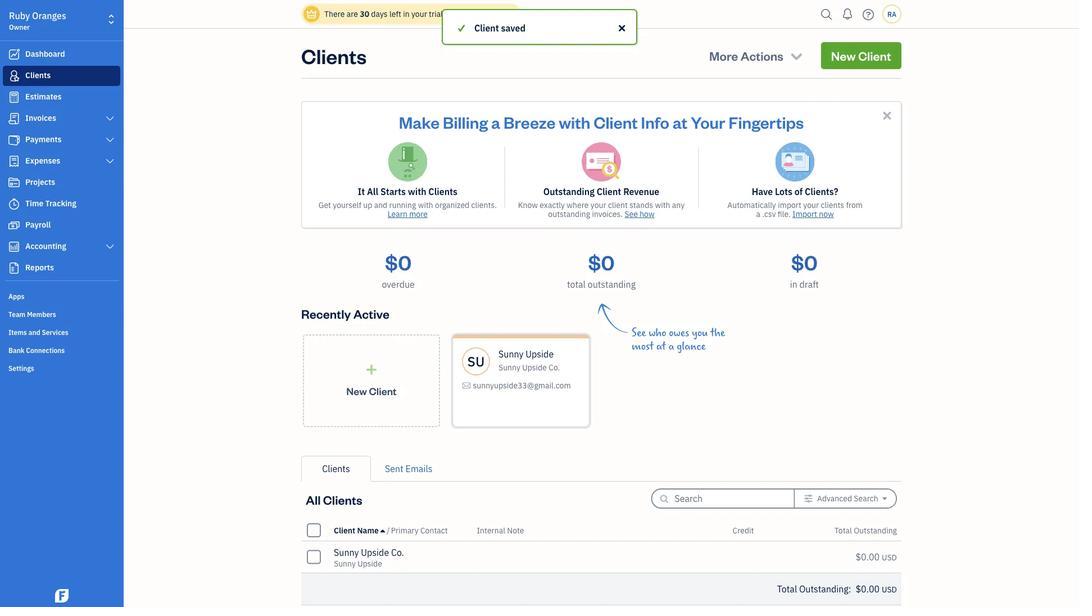 Task type: describe. For each thing, give the bounding box(es) containing it.
accounting link
[[3, 237, 120, 257]]

0 vertical spatial at
[[673, 111, 688, 132]]

chart image
[[7, 241, 21, 253]]

make billing a breeze with client info at your fingertips
[[399, 111, 805, 132]]

upgrade account link
[[447, 9, 512, 19]]

starts
[[381, 186, 406, 198]]

plus image
[[365, 364, 378, 376]]

client up client
[[597, 186, 622, 198]]

Search text field
[[675, 490, 776, 508]]

co. inside sunny upside co. sunny upside
[[391, 547, 404, 559]]

su
[[468, 353, 485, 370]]

search
[[855, 494, 879, 504]]

items and services
[[8, 328, 68, 337]]

connections
[[26, 346, 65, 355]]

clients up client name
[[323, 492, 363, 508]]

saved
[[501, 22, 526, 34]]

projects
[[25, 177, 55, 187]]

see for see how
[[625, 209, 638, 219]]

outstanding for total outstanding : $0.00 usd
[[800, 584, 849, 595]]

2 $0.00 from the top
[[856, 584, 880, 595]]

at inside see who owes you the most at a glance
[[657, 340, 666, 353]]

caretdown image
[[883, 494, 888, 503]]

settings image
[[805, 494, 814, 503]]

have lots of clients? automatically import your clients from a .csv file. import now
[[728, 186, 863, 219]]

your inside know exactly where your client stands with any outstanding invoices.
[[591, 200, 607, 210]]

primary contact link
[[391, 525, 448, 536]]

and inside "it all starts with clients get yourself up and running with organized clients. learn more"
[[374, 200, 388, 210]]

1 $0.00 from the top
[[856, 552, 880, 563]]

timer image
[[7, 199, 21, 210]]

project image
[[7, 177, 21, 188]]

0 horizontal spatial clients link
[[3, 66, 120, 86]]

estimates link
[[3, 87, 120, 107]]

outstanding inside know exactly where your client stands with any outstanding invoices.
[[549, 209, 591, 219]]

0 horizontal spatial new client link
[[303, 335, 440, 427]]

time
[[25, 198, 43, 209]]

total outstanding : $0.00 usd
[[778, 584, 898, 595]]

see who owes you the most at a glance
[[632, 327, 726, 353]]

invoices.
[[593, 209, 623, 219]]

clients inside "it all starts with clients get yourself up and running with organized clients. learn more"
[[429, 186, 458, 198]]

primary contact
[[391, 525, 448, 536]]

there are 30 days left in your trial. upgrade account
[[325, 9, 512, 19]]

import
[[779, 200, 802, 210]]

clients
[[821, 200, 845, 210]]

ruby
[[9, 10, 30, 22]]

0 horizontal spatial a
[[492, 111, 501, 132]]

billing
[[443, 111, 488, 132]]

make
[[399, 111, 440, 132]]

outstanding client revenue
[[544, 186, 660, 198]]

see for see who owes you the most at a glance
[[632, 327, 647, 339]]

usd inside $0.00 usd
[[883, 553, 898, 563]]

sunny upside sunny upside co.
[[499, 348, 560, 373]]

dashboard image
[[7, 49, 21, 60]]

30
[[360, 9, 370, 19]]

payroll link
[[3, 215, 120, 236]]

more actions button
[[700, 42, 815, 69]]

exactly
[[540, 200, 565, 210]]

now
[[820, 209, 835, 219]]

who
[[649, 327, 667, 339]]

sent emails
[[385, 463, 433, 475]]

most
[[632, 340, 654, 353]]

primary
[[391, 525, 419, 536]]

0 vertical spatial new client
[[832, 48, 892, 64]]

sent
[[385, 463, 404, 475]]

total for total outstanding : $0.00 usd
[[778, 584, 798, 595]]

$0 for $0 overdue
[[385, 249, 412, 275]]

all clients
[[306, 492, 363, 508]]

time tracking
[[25, 198, 76, 209]]

days
[[371, 9, 388, 19]]

settings
[[8, 364, 34, 373]]

name
[[357, 525, 379, 536]]

crown image
[[306, 8, 318, 20]]

with right 'running'
[[418, 200, 434, 210]]

total for total outstanding
[[835, 525, 853, 536]]

oranges
[[32, 10, 66, 22]]

1 vertical spatial all
[[306, 492, 321, 508]]

$0.00 usd
[[856, 552, 898, 563]]

ra
[[888, 10, 897, 19]]

:
[[849, 584, 852, 595]]

lots
[[776, 186, 793, 198]]

main element
[[0, 0, 152, 607]]

revenue
[[624, 186, 660, 198]]

projects link
[[3, 173, 120, 193]]

outstanding client revenue image
[[582, 142, 622, 182]]

running
[[390, 200, 416, 210]]

$0 for $0 in draft
[[792, 249, 818, 275]]

client left name
[[334, 525, 356, 536]]

apps
[[8, 292, 24, 301]]

internal
[[477, 525, 506, 536]]

are
[[347, 9, 358, 19]]

$0 total outstanding
[[567, 249, 636, 291]]

info
[[642, 111, 670, 132]]

sunnyupside33@gmail.com
[[473, 381, 571, 391]]

recently active
[[301, 306, 390, 322]]

/
[[387, 525, 390, 536]]

payment image
[[7, 134, 21, 146]]

apps link
[[3, 287, 120, 304]]

go to help image
[[860, 6, 878, 23]]

upgrade
[[450, 9, 480, 19]]

chevron large down image for invoices
[[105, 114, 115, 123]]

how
[[640, 209, 655, 219]]

1 horizontal spatial clients link
[[301, 456, 371, 482]]

ruby oranges owner
[[9, 10, 66, 31]]

note
[[508, 525, 525, 536]]

of
[[795, 186, 803, 198]]

freshbooks image
[[53, 589, 71, 603]]

owes
[[670, 327, 690, 339]]

clients?
[[806, 186, 839, 198]]

reports link
[[3, 258, 120, 278]]

left
[[390, 9, 402, 19]]

settings link
[[3, 359, 120, 376]]

chevrondown image
[[789, 48, 805, 64]]

client left info at the right
[[594, 111, 638, 132]]

team
[[8, 310, 25, 319]]

bank connections link
[[3, 341, 120, 358]]

it all starts with clients get yourself up and running with organized clients. learn more
[[319, 186, 497, 219]]

caretup image
[[381, 526, 385, 535]]



Task type: locate. For each thing, give the bounding box(es) containing it.
in right left
[[403, 9, 410, 19]]

1 vertical spatial see
[[632, 327, 647, 339]]

automatically
[[728, 200, 777, 210]]

1 horizontal spatial your
[[591, 200, 607, 210]]

your
[[412, 9, 427, 19], [591, 200, 607, 210], [804, 200, 820, 210]]

any
[[673, 200, 685, 210]]

1 horizontal spatial all
[[367, 186, 379, 198]]

team members link
[[3, 305, 120, 322]]

$0 inside $0 total outstanding
[[589, 249, 615, 275]]

usd down $0.00 usd
[[883, 585, 898, 595]]

chevron large down image for expenses
[[105, 157, 115, 166]]

advanced search button
[[796, 490, 897, 508]]

new client
[[832, 48, 892, 64], [347, 385, 397, 398]]

outstanding for total outstanding
[[855, 525, 898, 536]]

usd inside total outstanding : $0.00 usd
[[883, 585, 898, 595]]

expenses
[[25, 156, 60, 166]]

new client down go to help image
[[832, 48, 892, 64]]

0 vertical spatial new client link
[[822, 42, 902, 69]]

invoices link
[[3, 109, 120, 129]]

client name
[[334, 525, 379, 536]]

bank connections
[[8, 346, 65, 355]]

1 vertical spatial chevron large down image
[[105, 136, 115, 145]]

$0 up overdue
[[385, 249, 412, 275]]

client saved
[[475, 22, 526, 34]]

$0 inside $0 overdue
[[385, 249, 412, 275]]

0 vertical spatial chevron large down image
[[105, 114, 115, 123]]

2 usd from the top
[[883, 585, 898, 595]]

1 horizontal spatial close image
[[881, 109, 894, 122]]

glance
[[677, 340, 706, 353]]

fingertips
[[729, 111, 805, 132]]

.csv
[[763, 209, 777, 219]]

invoices
[[25, 113, 56, 123]]

2 chevron large down image from the top
[[105, 136, 115, 145]]

it all starts with clients image
[[388, 142, 428, 182]]

see
[[625, 209, 638, 219], [632, 327, 647, 339]]

1 horizontal spatial new client
[[832, 48, 892, 64]]

accounting
[[25, 241, 66, 251]]

expenses link
[[3, 151, 120, 172]]

payments
[[25, 134, 62, 145]]

$0 inside $0 in draft
[[792, 249, 818, 275]]

import
[[793, 209, 818, 219]]

2 $0 from the left
[[589, 249, 615, 275]]

0 horizontal spatial total
[[778, 584, 798, 595]]

see inside see who owes you the most at a glance
[[632, 327, 647, 339]]

see left how
[[625, 209, 638, 219]]

2 vertical spatial outstanding
[[800, 584, 849, 595]]

0 vertical spatial a
[[492, 111, 501, 132]]

0 horizontal spatial new
[[347, 385, 367, 398]]

clients link down dashboard link
[[3, 66, 120, 86]]

notifications image
[[839, 3, 857, 25]]

2 horizontal spatial outstanding
[[855, 525, 898, 536]]

client down upgrade account link
[[475, 22, 499, 34]]

usd
[[883, 553, 898, 563], [883, 585, 898, 595]]

estimate image
[[7, 92, 21, 103]]

0 horizontal spatial co.
[[391, 547, 404, 559]]

1 vertical spatial $0.00
[[856, 584, 880, 595]]

search image
[[818, 6, 836, 23]]

0 horizontal spatial outstanding
[[544, 186, 595, 198]]

more
[[710, 48, 739, 64]]

get
[[319, 200, 331, 210]]

3 chevron large down image from the top
[[105, 157, 115, 166]]

2 horizontal spatial a
[[757, 209, 761, 219]]

0 vertical spatial total
[[835, 525, 853, 536]]

see up most
[[632, 327, 647, 339]]

your down outstanding client revenue
[[591, 200, 607, 210]]

know exactly where your client stands with any outstanding invoices.
[[518, 200, 685, 219]]

clients link up all clients
[[301, 456, 371, 482]]

0 horizontal spatial all
[[306, 492, 321, 508]]

and right items
[[29, 328, 40, 337]]

$0 down invoices.
[[589, 249, 615, 275]]

client down plus image
[[369, 385, 397, 398]]

total outstanding
[[835, 525, 898, 536]]

items
[[8, 328, 27, 337]]

reports
[[25, 262, 54, 273]]

total
[[835, 525, 853, 536], [778, 584, 798, 595]]

new client link
[[822, 42, 902, 69], [303, 335, 440, 427]]

1 vertical spatial at
[[657, 340, 666, 353]]

1 vertical spatial usd
[[883, 585, 898, 595]]

0 horizontal spatial close image
[[617, 21, 628, 35]]

client inside status
[[475, 22, 499, 34]]

0 vertical spatial and
[[374, 200, 388, 210]]

0 horizontal spatial your
[[412, 9, 427, 19]]

0 horizontal spatial in
[[403, 9, 410, 19]]

and right up
[[374, 200, 388, 210]]

outstanding left invoices.
[[549, 209, 591, 219]]

team members
[[8, 310, 56, 319]]

$0 up draft
[[792, 249, 818, 275]]

close image
[[617, 21, 628, 35], [881, 109, 894, 122]]

at right info at the right
[[673, 111, 688, 132]]

outstanding right total
[[588, 279, 636, 291]]

0 vertical spatial new
[[832, 48, 856, 64]]

payroll
[[25, 220, 51, 230]]

2 horizontal spatial your
[[804, 200, 820, 210]]

sunny upside co. sunny upside
[[334, 547, 404, 569]]

your down clients?
[[804, 200, 820, 210]]

1 vertical spatial and
[[29, 328, 40, 337]]

1 horizontal spatial a
[[669, 340, 675, 353]]

client saved status
[[0, 9, 1080, 45]]

1 horizontal spatial new
[[832, 48, 856, 64]]

0 horizontal spatial at
[[657, 340, 666, 353]]

1 vertical spatial co.
[[391, 547, 404, 559]]

payments link
[[3, 130, 120, 150]]

from
[[847, 200, 863, 210]]

with left 'any'
[[656, 200, 671, 210]]

$0.00 down total outstanding link
[[856, 552, 880, 563]]

with up 'running'
[[408, 186, 427, 198]]

0 horizontal spatial $0
[[385, 249, 412, 275]]

total
[[567, 279, 586, 291]]

clients.
[[472, 200, 497, 210]]

1 horizontal spatial and
[[374, 200, 388, 210]]

0 vertical spatial see
[[625, 209, 638, 219]]

0 horizontal spatial new client
[[347, 385, 397, 398]]

report image
[[7, 263, 21, 274]]

outstanding
[[549, 209, 591, 219], [588, 279, 636, 291]]

clients down there
[[301, 42, 367, 69]]

chevron large down image down the payments 'link' at left
[[105, 157, 115, 166]]

with right the breeze at the top
[[559, 111, 591, 132]]

$0.00
[[856, 552, 880, 563], [856, 584, 880, 595]]

3 $0 from the left
[[792, 249, 818, 275]]

active
[[354, 306, 390, 322]]

invoice image
[[7, 113, 21, 124]]

up
[[364, 200, 373, 210]]

co. down primary
[[391, 547, 404, 559]]

trial.
[[429, 9, 445, 19]]

learn
[[388, 209, 408, 219]]

chevron large down image up the payments 'link' at left
[[105, 114, 115, 123]]

1 $0 from the left
[[385, 249, 412, 275]]

actions
[[741, 48, 784, 64]]

0 vertical spatial all
[[367, 186, 379, 198]]

owner
[[9, 22, 30, 31]]

stands
[[630, 200, 654, 210]]

yourself
[[333, 200, 362, 210]]

have
[[752, 186, 773, 198]]

1 vertical spatial clients link
[[301, 456, 371, 482]]

1 horizontal spatial new client link
[[822, 42, 902, 69]]

credit link
[[733, 525, 755, 536]]

1 horizontal spatial $0
[[589, 249, 615, 275]]

there
[[325, 9, 345, 19]]

1 chevron large down image from the top
[[105, 114, 115, 123]]

new client down plus image
[[347, 385, 397, 398]]

0 vertical spatial in
[[403, 9, 410, 19]]

have lots of clients? image
[[776, 142, 815, 182]]

advanced search
[[818, 494, 879, 504]]

expense image
[[7, 156, 21, 167]]

2 vertical spatial chevron large down image
[[105, 157, 115, 166]]

chevron large down image for payments
[[105, 136, 115, 145]]

breeze
[[504, 111, 556, 132]]

new down plus image
[[347, 385, 367, 398]]

$0 in draft
[[791, 249, 820, 291]]

2 vertical spatial a
[[669, 340, 675, 353]]

1 vertical spatial a
[[757, 209, 761, 219]]

all inside "it all starts with clients get yourself up and running with organized clients. learn more"
[[367, 186, 379, 198]]

chevron large down image
[[105, 242, 115, 251]]

usd down total outstanding
[[883, 553, 898, 563]]

co. up sunnyupside33@gmail.com
[[549, 363, 560, 373]]

a inside have lots of clients? automatically import your clients from a .csv file. import now
[[757, 209, 761, 219]]

with inside know exactly where your client stands with any outstanding invoices.
[[656, 200, 671, 210]]

0 vertical spatial clients link
[[3, 66, 120, 86]]

money image
[[7, 220, 21, 231]]

0 vertical spatial close image
[[617, 21, 628, 35]]

client
[[609, 200, 628, 210]]

chevron large down image up the "expenses" link
[[105, 136, 115, 145]]

it
[[358, 186, 365, 198]]

1 horizontal spatial total
[[835, 525, 853, 536]]

your for there
[[412, 9, 427, 19]]

1 vertical spatial new
[[347, 385, 367, 398]]

bank
[[8, 346, 24, 355]]

check image
[[457, 21, 467, 35]]

1 horizontal spatial outstanding
[[800, 584, 849, 595]]

1 horizontal spatial co.
[[549, 363, 560, 373]]

clients up "organized"
[[429, 186, 458, 198]]

a left .csv
[[757, 209, 761, 219]]

your left trial.
[[412, 9, 427, 19]]

credit
[[733, 525, 755, 536]]

recently
[[301, 306, 351, 322]]

total outstanding link
[[835, 525, 898, 536]]

1 vertical spatial close image
[[881, 109, 894, 122]]

contact
[[421, 525, 448, 536]]

co. inside sunny upside sunny upside co.
[[549, 363, 560, 373]]

client name link
[[334, 525, 387, 536]]

0 vertical spatial co.
[[549, 363, 560, 373]]

1 vertical spatial outstanding
[[588, 279, 636, 291]]

envelope image
[[462, 379, 471, 393]]

your
[[691, 111, 726, 132]]

account
[[482, 9, 512, 19]]

with
[[559, 111, 591, 132], [408, 186, 427, 198], [418, 200, 434, 210], [656, 200, 671, 210]]

0 vertical spatial outstanding
[[544, 186, 595, 198]]

new down notifications icon on the top
[[832, 48, 856, 64]]

clients
[[301, 42, 367, 69], [25, 70, 51, 80], [429, 186, 458, 198], [322, 463, 350, 475], [323, 492, 363, 508]]

0 vertical spatial usd
[[883, 553, 898, 563]]

0 vertical spatial outstanding
[[549, 209, 591, 219]]

in inside $0 in draft
[[791, 279, 798, 291]]

see how
[[625, 209, 655, 219]]

sunny
[[499, 348, 524, 360], [499, 363, 521, 373], [334, 547, 359, 559], [334, 559, 356, 569]]

file.
[[778, 209, 791, 219]]

1 vertical spatial total
[[778, 584, 798, 595]]

dashboard link
[[3, 44, 120, 65]]

0 horizontal spatial and
[[29, 328, 40, 337]]

client down go to help image
[[859, 48, 892, 64]]

emails
[[406, 463, 433, 475]]

$0 for $0 total outstanding
[[589, 249, 615, 275]]

1 vertical spatial new client
[[347, 385, 397, 398]]

chevron large down image
[[105, 114, 115, 123], [105, 136, 115, 145], [105, 157, 115, 166]]

in left draft
[[791, 279, 798, 291]]

1 horizontal spatial at
[[673, 111, 688, 132]]

outstanding inside $0 total outstanding
[[588, 279, 636, 291]]

clients up estimates
[[25, 70, 51, 80]]

2 horizontal spatial $0
[[792, 249, 818, 275]]

1 usd from the top
[[883, 553, 898, 563]]

0 vertical spatial $0.00
[[856, 552, 880, 563]]

your for have
[[804, 200, 820, 210]]

a right billing
[[492, 111, 501, 132]]

client image
[[7, 70, 21, 82]]

tracking
[[45, 198, 76, 209]]

1 vertical spatial in
[[791, 279, 798, 291]]

1 vertical spatial outstanding
[[855, 525, 898, 536]]

1 horizontal spatial in
[[791, 279, 798, 291]]

and inside main element
[[29, 328, 40, 337]]

know
[[518, 200, 538, 210]]

more actions
[[710, 48, 784, 64]]

draft
[[800, 279, 820, 291]]

a inside see who owes you the most at a glance
[[669, 340, 675, 353]]

at down who
[[657, 340, 666, 353]]

clients up all clients
[[322, 463, 350, 475]]

clients inside main element
[[25, 70, 51, 80]]

$0.00 right :
[[856, 584, 880, 595]]

your inside have lots of clients? automatically import your clients from a .csv file. import now
[[804, 200, 820, 210]]

a down owes
[[669, 340, 675, 353]]

1 vertical spatial new client link
[[303, 335, 440, 427]]

in
[[403, 9, 410, 19], [791, 279, 798, 291]]



Task type: vqa. For each thing, say whether or not it's contained in the screenshot.
a within the Have Lots Of Clients? Automatically Import Your Clients From A .Csv File. Import Now
yes



